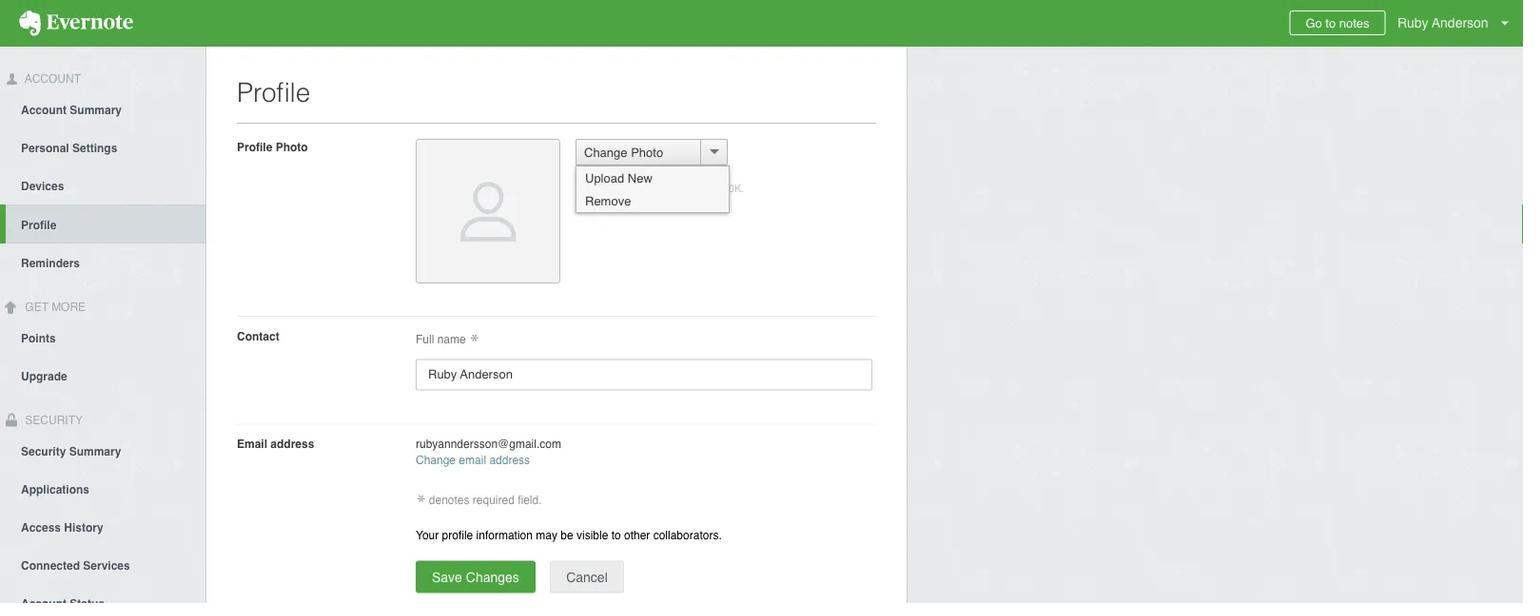 Task type: describe. For each thing, give the bounding box(es) containing it.
email address
[[237, 438, 314, 451]]

account summary
[[21, 104, 122, 117]]

services
[[83, 559, 130, 572]]

change inside rubyanndersson@gmail.com change email address
[[416, 454, 456, 467]]

new
[[628, 171, 653, 185]]

change email address link
[[416, 454, 530, 467]]

more
[[52, 301, 86, 314]]

get
[[25, 301, 48, 314]]

field.
[[518, 494, 542, 507]]

other
[[624, 529, 650, 542]]

security for security
[[22, 414, 83, 427]]

go to notes
[[1306, 16, 1370, 30]]

profile for profile link
[[21, 219, 56, 232]]

ruby anderson
[[1398, 15, 1489, 30]]

may
[[536, 529, 558, 542]]

rubyanndersson@gmail.com change email address
[[416, 438, 561, 467]]

.jpg,
[[576, 183, 596, 195]]

Full name text field
[[416, 359, 873, 391]]

.png.
[[631, 183, 654, 195]]

access history link
[[0, 508, 206, 546]]

applications link
[[0, 470, 206, 508]]

or
[[618, 183, 628, 195]]

upgrade link
[[0, 357, 206, 395]]

devices
[[21, 180, 64, 193]]

settings
[[72, 142, 117, 155]]

profile photo
[[237, 140, 308, 154]]

full name
[[416, 333, 469, 346]]

collaborators.
[[654, 529, 722, 542]]

summary for security summary
[[69, 445, 121, 458]]

photo for profile photo
[[276, 140, 308, 154]]

full
[[416, 333, 434, 346]]

access history
[[21, 521, 103, 534]]

email
[[459, 454, 486, 467]]

contact
[[237, 330, 280, 343]]

to inside go to notes link
[[1326, 16, 1336, 30]]

.gif,
[[599, 183, 615, 195]]

ruby anderson link
[[1393, 0, 1524, 47]]

evernote link
[[0, 0, 152, 47]]

denotes required field.
[[426, 494, 542, 507]]

get more
[[22, 301, 86, 314]]

security summary link
[[0, 432, 206, 470]]

anderson
[[1432, 15, 1489, 30]]

0 vertical spatial change
[[584, 145, 628, 159]]

1 vertical spatial to
[[612, 529, 621, 542]]

profile for profile photo
[[237, 140, 273, 154]]

access
[[21, 521, 61, 534]]

points
[[21, 332, 56, 345]]

upgrade
[[21, 370, 67, 383]]

email
[[237, 438, 267, 451]]

connected services
[[21, 559, 130, 572]]

security summary
[[21, 445, 121, 458]]

ruby
[[1398, 15, 1429, 30]]

personal settings
[[21, 142, 117, 155]]

rubyanndersson@gmail.com
[[416, 438, 561, 451]]

be
[[561, 529, 574, 542]]



Task type: locate. For each thing, give the bounding box(es) containing it.
reminders link
[[0, 243, 206, 282]]

to left other
[[612, 529, 621, 542]]

1 vertical spatial profile
[[237, 140, 273, 154]]

go to notes link
[[1290, 10, 1386, 35]]

0 horizontal spatial to
[[612, 529, 621, 542]]

profile link
[[6, 204, 206, 243]]

security
[[22, 414, 83, 427], [21, 445, 66, 458]]

None submit
[[416, 561, 536, 593], [550, 561, 624, 593], [416, 561, 536, 593], [550, 561, 624, 593]]

0 horizontal spatial photo
[[276, 140, 308, 154]]

1 vertical spatial account
[[21, 104, 67, 117]]

max
[[657, 183, 676, 195]]

name
[[437, 333, 466, 346]]

notes
[[1340, 16, 1370, 30]]

account up the account summary
[[22, 72, 81, 86]]

change left email
[[416, 454, 456, 467]]

700k.
[[717, 183, 745, 195]]

photo
[[276, 140, 308, 154], [631, 145, 663, 159]]

0 vertical spatial account
[[22, 72, 81, 86]]

account for account
[[22, 72, 81, 86]]

denotes
[[429, 494, 470, 507]]

summary up applications link
[[69, 445, 121, 458]]

summary for account summary
[[70, 104, 122, 117]]

connected
[[21, 559, 80, 572]]

your
[[416, 529, 439, 542]]

personal settings link
[[0, 128, 206, 166]]

evernote image
[[0, 10, 152, 36]]

account summary link
[[0, 90, 206, 128]]

1 horizontal spatial change
[[584, 145, 628, 159]]

1 horizontal spatial photo
[[631, 145, 663, 159]]

reminders
[[21, 257, 80, 270]]

upload new remove
[[585, 171, 653, 208]]

change
[[584, 145, 628, 159], [416, 454, 456, 467]]

information
[[476, 529, 533, 542]]

profile
[[442, 529, 473, 542]]

0 vertical spatial profile
[[237, 77, 311, 108]]

upload
[[585, 171, 625, 185]]

applications
[[21, 483, 89, 496]]

1 horizontal spatial to
[[1326, 16, 1336, 30]]

summary up personal settings link
[[70, 104, 122, 117]]

security for security summary
[[21, 445, 66, 458]]

security up the security summary
[[22, 414, 83, 427]]

file
[[679, 183, 693, 195]]

address
[[271, 438, 314, 451], [490, 454, 530, 467]]

1 horizontal spatial address
[[490, 454, 530, 467]]

personal
[[21, 142, 69, 155]]

history
[[64, 521, 103, 534]]

2 vertical spatial profile
[[21, 219, 56, 232]]

0 horizontal spatial change
[[416, 454, 456, 467]]

0 vertical spatial security
[[22, 414, 83, 427]]

address right email
[[271, 438, 314, 451]]

points link
[[0, 318, 206, 357]]

to
[[1326, 16, 1336, 30], [612, 529, 621, 542]]

address down rubyanndersson@gmail.com at the left of the page
[[490, 454, 530, 467]]

account
[[22, 72, 81, 86], [21, 104, 67, 117]]

1 vertical spatial summary
[[69, 445, 121, 458]]

connected services link
[[0, 546, 206, 584]]

0 vertical spatial to
[[1326, 16, 1336, 30]]

remove
[[585, 194, 631, 208]]

0 vertical spatial summary
[[70, 104, 122, 117]]

1 vertical spatial address
[[490, 454, 530, 467]]

photo for change photo
[[631, 145, 663, 159]]

go
[[1306, 16, 1323, 30]]

security up applications
[[21, 445, 66, 458]]

account for account summary
[[21, 104, 67, 117]]

profile
[[237, 77, 311, 108], [237, 140, 273, 154], [21, 219, 56, 232]]

change up the upload at the left of the page
[[584, 145, 628, 159]]

size
[[696, 183, 714, 195]]

.jpg, .gif, or .png. max file size 700k.
[[576, 183, 745, 195]]

0 vertical spatial address
[[271, 438, 314, 451]]

to right go
[[1326, 16, 1336, 30]]

visible
[[577, 529, 608, 542]]

account up personal
[[21, 104, 67, 117]]

address inside rubyanndersson@gmail.com change email address
[[490, 454, 530, 467]]

1 vertical spatial security
[[21, 445, 66, 458]]

0 horizontal spatial address
[[271, 438, 314, 451]]

required
[[473, 494, 515, 507]]

1 vertical spatial change
[[416, 454, 456, 467]]

change photo
[[584, 145, 663, 159]]

devices link
[[0, 166, 206, 204]]

summary
[[70, 104, 122, 117], [69, 445, 121, 458]]

your profile information may be visible to other collaborators.
[[416, 529, 722, 542]]



Task type: vqa. For each thing, say whether or not it's contained in the screenshot.
Search Field
no



